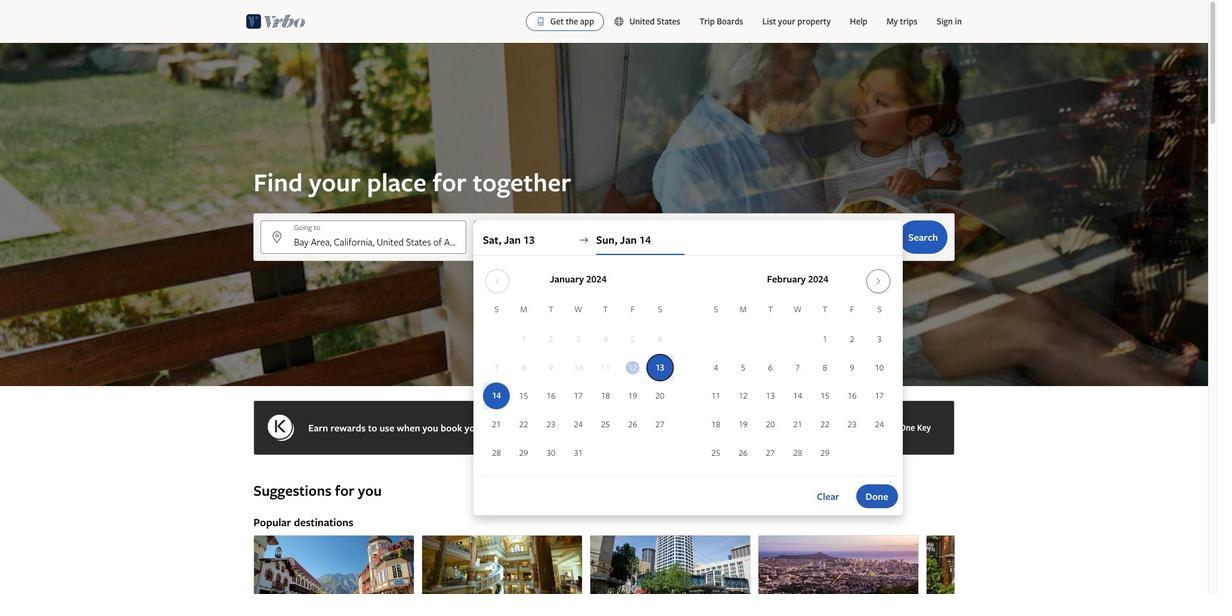 Task type: vqa. For each thing, say whether or not it's contained in the screenshot.
March 2024 element
no



Task type: describe. For each thing, give the bounding box(es) containing it.
download the app button image
[[536, 17, 545, 26]]

directional image
[[578, 235, 589, 246]]

downtown seattle featuring a skyscraper, a city and street scenes image
[[590, 536, 751, 595]]

wizard region
[[0, 43, 1208, 516]]

makiki - lower punchbowl - tantalus showing landscape views, a sunset and a city image
[[758, 536, 919, 595]]

previous month image
[[490, 277, 505, 286]]

vrbo logo image
[[246, 12, 305, 31]]

las vegas featuring interior views image
[[422, 536, 583, 595]]

small image
[[614, 16, 629, 27]]

show previous card image
[[246, 580, 261, 589]]



Task type: locate. For each thing, give the bounding box(es) containing it.
next month image
[[871, 277, 886, 286]]

recently viewed region
[[246, 463, 962, 482]]

february 2024 element
[[702, 303, 893, 468]]

show next card image
[[948, 580, 962, 589]]

main content
[[0, 43, 1208, 595]]

january 2024 element
[[483, 303, 674, 468]]

application
[[483, 265, 893, 468]]

gastown showing signage, street scenes and outdoor eating image
[[926, 536, 1087, 595]]

leavenworth featuring a small town or village and street scenes image
[[253, 536, 414, 595]]

application inside wizard region
[[483, 265, 893, 468]]

today element
[[626, 361, 640, 374]]



